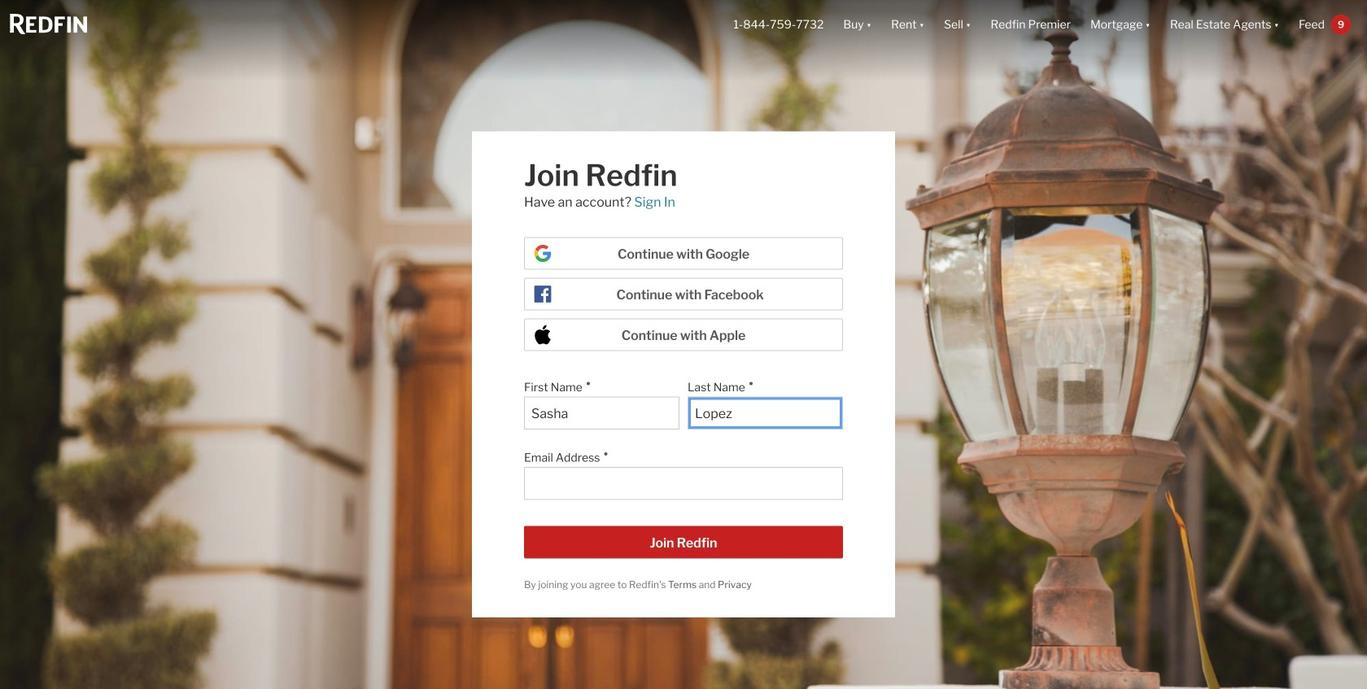 Task type: describe. For each thing, give the bounding box(es) containing it.
Last Name text field
[[695, 406, 836, 422]]

last name. required field. element
[[688, 372, 835, 397]]

first name. required field. element
[[524, 372, 671, 397]]



Task type: locate. For each thing, give the bounding box(es) containing it.
email address. required field. element
[[524, 443, 835, 467]]

First Name text field
[[531, 406, 672, 422]]



Task type: vqa. For each thing, say whether or not it's contained in the screenshot.
First Name. Required field. ELEMENT
yes



